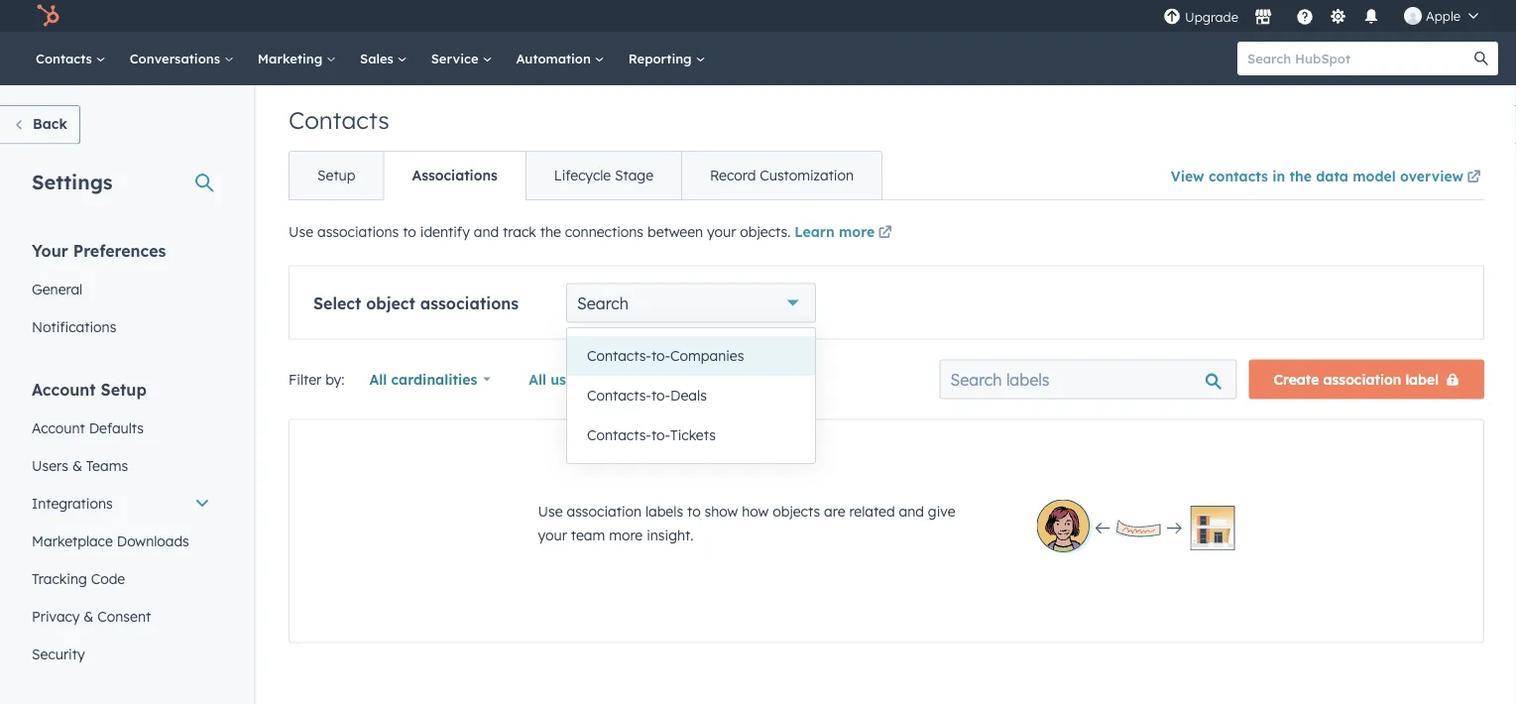 Task type: locate. For each thing, give the bounding box(es) containing it.
notifications link
[[20, 308, 222, 346]]

marketplaces image
[[1255, 9, 1273, 27]]

association up team
[[567, 502, 642, 520]]

your left objects.
[[707, 223, 736, 241]]

1 vertical spatial more
[[609, 526, 643, 544]]

contacts- up contacts-to-tickets
[[587, 387, 652, 404]]

notifications button
[[1355, 0, 1389, 32]]

associations down identify
[[420, 293, 519, 313]]

to- up contacts-to-deals
[[652, 347, 671, 365]]

contacts down hubspot link
[[36, 50, 96, 66]]

1 vertical spatial and
[[899, 502, 924, 520]]

0 vertical spatial link opens in a new window image
[[1468, 171, 1481, 184]]

downloads
[[117, 532, 189, 550]]

all cardinalities
[[369, 370, 477, 388]]

to-
[[652, 347, 671, 365], [652, 387, 671, 404], [652, 427, 671, 444]]

3 to- from the top
[[652, 427, 671, 444]]

overview
[[1401, 167, 1464, 184]]

0 horizontal spatial link opens in a new window image
[[879, 227, 892, 241]]

tracking
[[32, 570, 87, 587]]

0 vertical spatial association
[[1324, 370, 1402, 388]]

link opens in a new window image
[[1468, 166, 1481, 189], [879, 227, 892, 241]]

Search labels search field
[[940, 360, 1237, 399]]

consent
[[97, 608, 151, 625]]

your
[[707, 223, 736, 241], [538, 526, 567, 544]]

account setup element
[[20, 378, 222, 673]]

filter by:
[[289, 370, 345, 388]]

and left track
[[474, 223, 499, 241]]

setup
[[317, 167, 356, 184], [101, 379, 147, 399]]

navigation
[[289, 151, 883, 200]]

1 vertical spatial association
[[567, 502, 642, 520]]

use association labels to show how objects are related and give your team more insight.
[[538, 502, 956, 544]]

account defaults link
[[20, 409, 222, 447]]

objects.
[[740, 223, 791, 241]]

cardinalities
[[391, 370, 477, 388]]

0 horizontal spatial the
[[540, 223, 561, 241]]

your
[[32, 241, 68, 260]]

0 horizontal spatial your
[[538, 526, 567, 544]]

all cardinalities button
[[357, 360, 504, 399]]

0 vertical spatial and
[[474, 223, 499, 241]]

association for create
[[1324, 370, 1402, 388]]

privacy & consent
[[32, 608, 151, 625]]

to left identify
[[403, 223, 416, 241]]

1 horizontal spatial use
[[538, 502, 563, 520]]

association inside button
[[1324, 370, 1402, 388]]

between
[[648, 223, 703, 241]]

to- for deals
[[652, 387, 671, 404]]

1 horizontal spatial link opens in a new window image
[[1468, 171, 1481, 184]]

general
[[32, 280, 83, 298]]

account for account setup
[[32, 379, 96, 399]]

view contacts in the data model overview
[[1171, 167, 1464, 184]]

to- down contacts-to-deals
[[652, 427, 671, 444]]

association left label
[[1324, 370, 1402, 388]]

0 horizontal spatial use
[[289, 223, 313, 241]]

your left team
[[538, 526, 567, 544]]

& for users
[[72, 457, 82, 474]]

marketing
[[258, 50, 326, 66]]

to- down contacts-to-companies
[[652, 387, 671, 404]]

your preferences
[[32, 241, 166, 260]]

contacts-to-companies button
[[567, 336, 815, 376]]

1 horizontal spatial and
[[899, 502, 924, 520]]

contacts- for contacts-to-tickets
[[587, 427, 652, 444]]

conversations
[[130, 50, 224, 66]]

users
[[551, 370, 587, 388]]

search button
[[566, 283, 816, 323]]

0 horizontal spatial setup
[[101, 379, 147, 399]]

the
[[1290, 167, 1312, 184], [540, 223, 561, 241]]

associations link
[[383, 152, 525, 199]]

1 vertical spatial the
[[540, 223, 561, 241]]

more inside use association labels to show how objects are related and give your team more insight.
[[609, 526, 643, 544]]

create
[[1274, 370, 1320, 388]]

model
[[1353, 167, 1396, 184]]

lifecycle
[[554, 167, 611, 184]]

create association label button
[[1249, 360, 1485, 399]]

contacts-to-deals
[[587, 387, 707, 404]]

all left users
[[529, 370, 546, 388]]

more
[[839, 223, 875, 241], [609, 526, 643, 544]]

1 vertical spatial link opens in a new window image
[[879, 227, 892, 241]]

3 contacts- from the top
[[587, 427, 652, 444]]

list box containing contacts-to-companies
[[567, 328, 815, 463]]

1 horizontal spatial all
[[529, 370, 546, 388]]

account
[[32, 379, 96, 399], [32, 419, 85, 436]]

0 horizontal spatial associations
[[317, 223, 399, 241]]

contacts up setup link
[[289, 105, 390, 135]]

1 horizontal spatial link opens in a new window image
[[1468, 166, 1481, 189]]

upgrade
[[1185, 9, 1239, 25]]

settings
[[32, 169, 113, 194]]

create association label
[[1274, 370, 1439, 388]]

1 vertical spatial contacts-
[[587, 387, 652, 404]]

to left show
[[687, 502, 701, 520]]

link opens in a new window image inside view contacts in the data model overview link
[[1468, 171, 1481, 184]]

all right 'by:'
[[369, 370, 387, 388]]

0 horizontal spatial association
[[567, 502, 642, 520]]

select object associations
[[313, 293, 519, 313]]

lifecycle stage link
[[525, 152, 681, 199]]

to- for tickets
[[652, 427, 671, 444]]

& right privacy
[[84, 608, 94, 625]]

2 vertical spatial contacts-
[[587, 427, 652, 444]]

setup link
[[290, 152, 383, 199]]

1 horizontal spatial setup
[[317, 167, 356, 184]]

1 horizontal spatial your
[[707, 223, 736, 241]]

0 vertical spatial account
[[32, 379, 96, 399]]

stage
[[615, 167, 654, 184]]

and left give
[[899, 502, 924, 520]]

more right team
[[609, 526, 643, 544]]

account up account defaults
[[32, 379, 96, 399]]

link opens in a new window image right learn more
[[879, 222, 892, 245]]

1 horizontal spatial to
[[687, 502, 701, 520]]

1 horizontal spatial the
[[1290, 167, 1312, 184]]

in
[[1273, 167, 1286, 184]]

1 vertical spatial setup
[[101, 379, 147, 399]]

0 vertical spatial to
[[403, 223, 416, 241]]

sales link
[[348, 32, 419, 85]]

0 vertical spatial link opens in a new window image
[[1468, 166, 1481, 189]]

record customization
[[710, 167, 854, 184]]

0 horizontal spatial more
[[609, 526, 643, 544]]

the right track
[[540, 223, 561, 241]]

object
[[366, 293, 415, 313]]

marketplaces button
[[1243, 0, 1284, 32]]

list box
[[567, 328, 815, 463]]

privacy
[[32, 608, 80, 625]]

Search HubSpot search field
[[1238, 42, 1481, 75]]

to- for companies
[[652, 347, 671, 365]]

0 horizontal spatial &
[[72, 457, 82, 474]]

contacts-
[[587, 347, 652, 365], [587, 387, 652, 404], [587, 427, 652, 444]]

account up users on the bottom of the page
[[32, 419, 85, 436]]

your inside use association labels to show how objects are related and give your team more insight.
[[538, 526, 567, 544]]

service link
[[419, 32, 504, 85]]

contacts- down contacts-to-deals
[[587, 427, 652, 444]]

1 vertical spatial associations
[[420, 293, 519, 313]]

settings link
[[1326, 5, 1351, 26]]

0 vertical spatial setup
[[317, 167, 356, 184]]

account setup
[[32, 379, 147, 399]]

1 vertical spatial &
[[84, 608, 94, 625]]

link opens in a new window image inside view contacts in the data model overview link
[[1468, 166, 1481, 189]]

0 vertical spatial contacts-
[[587, 347, 652, 365]]

1 vertical spatial your
[[538, 526, 567, 544]]

2 contacts- from the top
[[587, 387, 652, 404]]

& right users on the bottom of the page
[[72, 457, 82, 474]]

1 vertical spatial to-
[[652, 387, 671, 404]]

1 vertical spatial use
[[538, 502, 563, 520]]

use for use association labels to show how objects are related and give your team more insight.
[[538, 502, 563, 520]]

associations down setup link
[[317, 223, 399, 241]]

1 vertical spatial to
[[687, 502, 701, 520]]

2 vertical spatial to-
[[652, 427, 671, 444]]

0 horizontal spatial all
[[369, 370, 387, 388]]

2 to- from the top
[[652, 387, 671, 404]]

integrations
[[32, 494, 113, 512]]

1 vertical spatial contacts
[[289, 105, 390, 135]]

1 to- from the top
[[652, 347, 671, 365]]

0 vertical spatial the
[[1290, 167, 1312, 184]]

0 vertical spatial use
[[289, 223, 313, 241]]

all users button
[[516, 360, 614, 399]]

service
[[431, 50, 482, 66]]

link opens in a new window image right overview
[[1468, 171, 1481, 184]]

associations
[[412, 167, 498, 184]]

1 all from the left
[[369, 370, 387, 388]]

1 horizontal spatial association
[[1324, 370, 1402, 388]]

filter
[[289, 370, 322, 388]]

more right learn
[[839, 223, 875, 241]]

contacts- up contacts-to-deals
[[587, 347, 652, 365]]

1 account from the top
[[32, 379, 96, 399]]

0 vertical spatial more
[[839, 223, 875, 241]]

association inside use association labels to show how objects are related and give your team more insight.
[[567, 502, 642, 520]]

link opens in a new window image right overview
[[1468, 166, 1481, 189]]

all
[[369, 370, 387, 388], [529, 370, 546, 388]]

contacts-to-tickets
[[587, 427, 716, 444]]

2 account from the top
[[32, 419, 85, 436]]

contacts- for contacts-to-companies
[[587, 347, 652, 365]]

association
[[1324, 370, 1402, 388], [567, 502, 642, 520]]

0 vertical spatial contacts
[[36, 50, 96, 66]]

contacts- for contacts-to-deals
[[587, 387, 652, 404]]

0 vertical spatial &
[[72, 457, 82, 474]]

show
[[705, 502, 738, 520]]

&
[[72, 457, 82, 474], [84, 608, 94, 625]]

0 horizontal spatial link opens in a new window image
[[879, 222, 892, 245]]

1 vertical spatial account
[[32, 419, 85, 436]]

use inside use association labels to show how objects are related and give your team more insight.
[[538, 502, 563, 520]]

contacts-to-companies
[[587, 347, 744, 365]]

menu
[[1162, 0, 1493, 32]]

0 vertical spatial to-
[[652, 347, 671, 365]]

automation link
[[504, 32, 617, 85]]

link opens in a new window image
[[1468, 171, 1481, 184], [879, 222, 892, 245]]

users & teams link
[[20, 447, 222, 485]]

1 contacts- from the top
[[587, 347, 652, 365]]

lifecycle stage
[[554, 167, 654, 184]]

team
[[571, 526, 605, 544]]

search image
[[1475, 52, 1489, 65]]

0 horizontal spatial to
[[403, 223, 416, 241]]

0 horizontal spatial contacts
[[36, 50, 96, 66]]

the right in
[[1290, 167, 1312, 184]]

use
[[289, 223, 313, 241], [538, 502, 563, 520]]

hubspot link
[[24, 4, 74, 28]]

2 all from the left
[[529, 370, 546, 388]]

bob builder image
[[1405, 7, 1422, 25]]

search
[[577, 293, 629, 313]]

link opens in a new window image right learn more
[[879, 227, 892, 241]]

1 horizontal spatial &
[[84, 608, 94, 625]]



Task type: describe. For each thing, give the bounding box(es) containing it.
0 vertical spatial associations
[[317, 223, 399, 241]]

how
[[742, 502, 769, 520]]

association for use
[[567, 502, 642, 520]]

view contacts in the data model overview link
[[1171, 154, 1485, 199]]

notifications image
[[1363, 9, 1381, 27]]

tracking code link
[[20, 560, 222, 598]]

general link
[[20, 270, 222, 308]]

help image
[[1296, 9, 1314, 27]]

teams
[[86, 457, 128, 474]]

reporting
[[629, 50, 696, 66]]

marketplace downloads link
[[20, 522, 222, 560]]

settings image
[[1330, 8, 1347, 26]]

back
[[33, 115, 67, 132]]

defaults
[[89, 419, 144, 436]]

to inside use association labels to show how objects are related and give your team more insight.
[[687, 502, 701, 520]]

marketing link
[[246, 32, 348, 85]]

identify
[[420, 223, 470, 241]]

link opens in a new window image inside learn more link
[[879, 227, 892, 241]]

upgrade image
[[1164, 8, 1181, 26]]

security link
[[20, 635, 222, 673]]

contacts
[[1209, 167, 1269, 184]]

customization
[[760, 167, 854, 184]]

use associations to identify and track the connections between your objects.
[[289, 223, 795, 241]]

integrations button
[[20, 485, 222, 522]]

tracking code
[[32, 570, 125, 587]]

hubspot image
[[36, 4, 60, 28]]

automation
[[516, 50, 595, 66]]

contacts inside "link"
[[36, 50, 96, 66]]

insight.
[[647, 526, 694, 544]]

select
[[313, 293, 361, 313]]

track
[[503, 223, 536, 241]]

give
[[928, 502, 956, 520]]

privacy & consent link
[[20, 598, 222, 635]]

security
[[32, 645, 85, 663]]

label
[[1406, 370, 1439, 388]]

related
[[849, 502, 895, 520]]

contacts link
[[24, 32, 118, 85]]

account for account defaults
[[32, 419, 85, 436]]

marketplace downloads
[[32, 532, 189, 550]]

data
[[1316, 167, 1349, 184]]

navigation containing setup
[[289, 151, 883, 200]]

use for use associations to identify and track the connections between your objects.
[[289, 223, 313, 241]]

learn more link
[[795, 222, 896, 245]]

record customization link
[[681, 152, 882, 199]]

objects
[[773, 502, 820, 520]]

by:
[[326, 370, 345, 388]]

conversations link
[[118, 32, 246, 85]]

notifications
[[32, 318, 116, 335]]

and inside use association labels to show how objects are related and give your team more insight.
[[899, 502, 924, 520]]

0 vertical spatial your
[[707, 223, 736, 241]]

apple
[[1426, 7, 1461, 24]]

contacts-to-tickets button
[[567, 416, 815, 455]]

record
[[710, 167, 756, 184]]

search button
[[1465, 42, 1499, 75]]

all users
[[529, 370, 587, 388]]

1 horizontal spatial more
[[839, 223, 875, 241]]

labels
[[646, 502, 684, 520]]

1 horizontal spatial contacts
[[289, 105, 390, 135]]

companies
[[671, 347, 744, 365]]

preferences
[[73, 241, 166, 260]]

1 horizontal spatial associations
[[420, 293, 519, 313]]

contacts-to-deals button
[[567, 376, 815, 416]]

marketplace
[[32, 532, 113, 550]]

all for all cardinalities
[[369, 370, 387, 388]]

tickets
[[671, 427, 716, 444]]

deals
[[671, 387, 707, 404]]

help button
[[1288, 0, 1322, 32]]

menu containing apple
[[1162, 0, 1493, 32]]

sales
[[360, 50, 397, 66]]

account defaults
[[32, 419, 144, 436]]

all for all users
[[529, 370, 546, 388]]

& for privacy
[[84, 608, 94, 625]]

learn more
[[795, 223, 875, 241]]

1 vertical spatial link opens in a new window image
[[879, 222, 892, 245]]

connections
[[565, 223, 644, 241]]

reporting link
[[617, 32, 718, 85]]

learn
[[795, 223, 835, 241]]

apple button
[[1393, 0, 1491, 32]]

back link
[[0, 105, 80, 144]]

view
[[1171, 167, 1205, 184]]

users
[[32, 457, 68, 474]]

users & teams
[[32, 457, 128, 474]]

your preferences element
[[20, 240, 222, 346]]

0 horizontal spatial and
[[474, 223, 499, 241]]



Task type: vqa. For each thing, say whether or not it's contained in the screenshot.
the Record Customization link
yes



